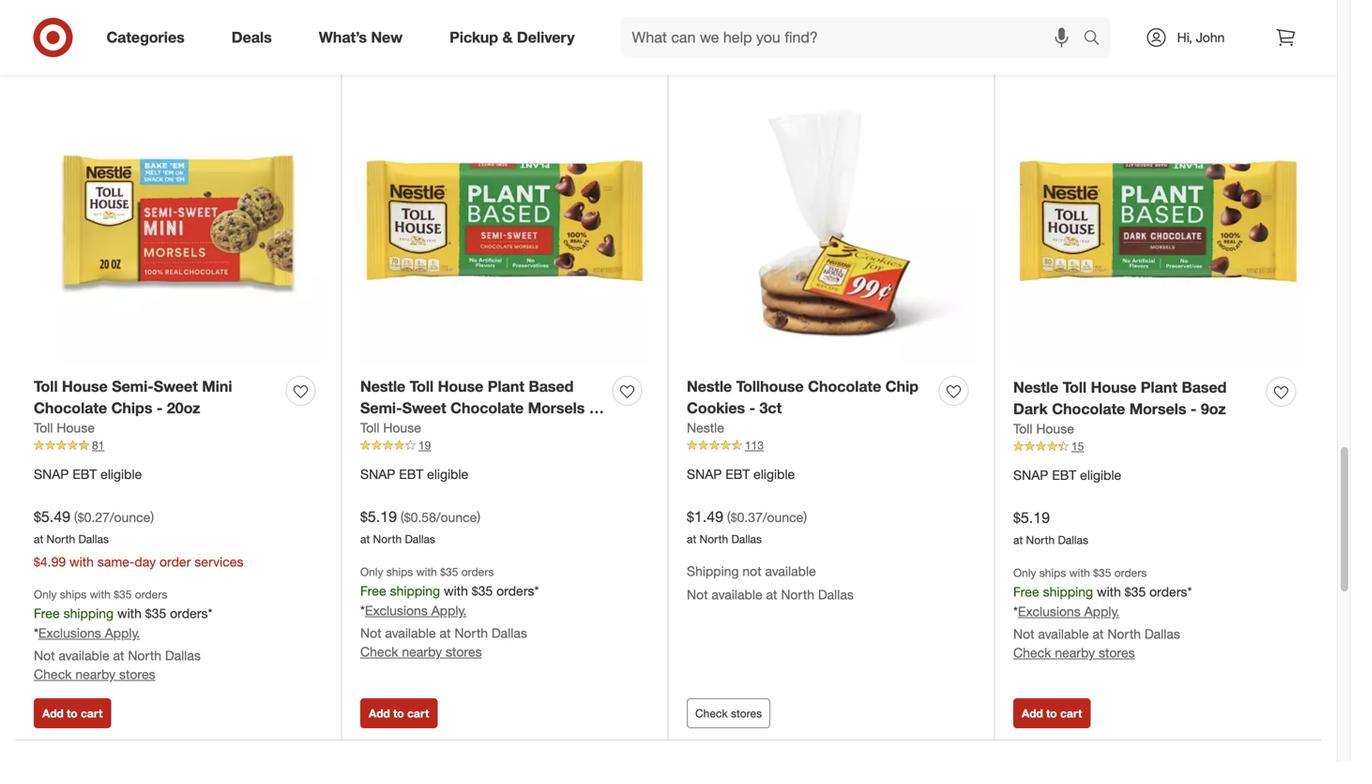 Task type: locate. For each thing, give the bounding box(es) containing it.
add for nestle toll house plant based dark chocolate morsels - 9oz
[[1022, 707, 1043, 721]]

exclusions apply. button down $5.19 ( $0.58 /ounce ) at north dallas
[[365, 602, 467, 621]]

3 add to cart from the left
[[1022, 707, 1082, 721]]

check nearby stores button for -
[[360, 643, 482, 662]]

nestle for nestle toll house plant based dark chocolate morsels - 9oz
[[1013, 379, 1059, 397]]

deliver it
[[42, 24, 89, 38], [369, 24, 416, 38], [695, 24, 742, 38], [1022, 24, 1069, 38]]

not for nestle toll house plant based dark chocolate morsels - 9oz
[[1013, 626, 1035, 643]]

morsels up 19 link
[[528, 399, 585, 417]]

/ounce up same- at the left of page
[[110, 509, 150, 526]]

9oz up 15 "link"
[[1201, 400, 1226, 418]]

add to cart button for nestle toll house plant based dark chocolate morsels - 9oz
[[1013, 699, 1091, 729]]

4 it from the left
[[1062, 24, 1069, 38]]

deliver it for first deliver it button from right
[[1022, 24, 1069, 38]]

/ounce inside '$5.49 ( $0.27 /ounce ) at north dallas $4.99 with same-day order services'
[[110, 509, 150, 526]]

plant
[[488, 378, 525, 396], [1141, 379, 1178, 397]]

0 horizontal spatial morsels
[[528, 399, 585, 417]]

2 add to cart from the left
[[369, 707, 429, 721]]

delivery
[[517, 28, 575, 47]]

/ounce inside $1.49 ( $0.37 /ounce ) at north dallas
[[763, 509, 804, 526]]

morsels inside nestle toll house plant based dark chocolate morsels - 9oz
[[1130, 400, 1187, 418]]

0 horizontal spatial )
[[150, 509, 154, 526]]

search
[[1075, 30, 1120, 48]]

toll house link up the 81
[[34, 419, 95, 438]]

available
[[765, 564, 816, 580], [712, 587, 763, 603], [385, 625, 436, 642], [1038, 626, 1089, 643], [59, 648, 109, 664]]

free down $4.99
[[34, 606, 60, 622]]

free down $5.19 ( $0.58 /ounce ) at north dallas
[[360, 583, 386, 600]]

0 horizontal spatial add to cart button
[[34, 699, 111, 729]]

toll
[[34, 378, 58, 396], [410, 378, 434, 396], [1063, 379, 1087, 397], [34, 420, 53, 437], [360, 420, 380, 437], [1013, 421, 1033, 437]]

ships down $5.19 ( $0.58 /ounce ) at north dallas
[[386, 565, 413, 579]]

exclusions apply. button down same- at the left of page
[[38, 625, 140, 643]]

eligible down the 81
[[101, 466, 142, 483]]

check for nestle toll house plant based dark chocolate morsels - 9oz
[[1013, 645, 1051, 662]]

snap up $5.19 ( $0.58 /ounce ) at north dallas
[[360, 466, 395, 483]]

/ounce down 19 link
[[436, 509, 477, 526]]

add for toll house semi-sweet mini chocolate chips - 20oz
[[42, 707, 64, 721]]

north inside shipping not available not available at north dallas
[[781, 587, 815, 603]]

deliver it for 2nd deliver it button
[[369, 24, 416, 38]]

2 horizontal spatial nearby
[[1055, 645, 1095, 662]]

0 horizontal spatial *
[[34, 625, 38, 642]]

0 horizontal spatial /ounce
[[110, 509, 150, 526]]

ships down $5.19 at north dallas
[[1039, 566, 1066, 580]]

3 /ounce from the left
[[763, 509, 804, 526]]

1 vertical spatial 9oz
[[360, 421, 385, 439]]

3 ( from the left
[[727, 509, 731, 526]]

semi- inside nestle toll house plant based semi-sweet chocolate morsels  - 9oz
[[360, 399, 402, 417]]

morsels
[[528, 399, 585, 417], [1130, 400, 1187, 418]]

exclusions apply. button
[[365, 602, 467, 621], [1018, 603, 1120, 622], [38, 625, 140, 643]]

ships
[[386, 565, 413, 579], [1039, 566, 1066, 580], [60, 588, 87, 602]]

1 ) from the left
[[150, 509, 154, 526]]

nearby
[[402, 644, 442, 661], [1055, 645, 1095, 662], [75, 667, 116, 683]]

$5.19 inside $5.19 at north dallas
[[1013, 509, 1050, 527]]

2 horizontal spatial exclusions
[[1018, 604, 1081, 620]]

) for $5.19
[[477, 509, 481, 526]]

2 horizontal spatial to
[[1046, 707, 1057, 721]]

orders for 9oz
[[1114, 566, 1147, 580]]

1 horizontal spatial orders*
[[497, 583, 539, 600]]

2 horizontal spatial shipping
[[1043, 584, 1093, 601]]

add
[[42, 707, 64, 721], [369, 707, 390, 721], [1022, 707, 1043, 721]]

1 horizontal spatial add
[[369, 707, 390, 721]]

1 deliver it button from the left
[[34, 16, 98, 46]]

toll house link for dark
[[1013, 420, 1074, 439]]

9oz inside nestle toll house plant based semi-sweet chocolate morsels  - 9oz
[[360, 421, 385, 439]]

toll house for semi-
[[360, 420, 421, 437]]

) inside $5.19 ( $0.58 /ounce ) at north dallas
[[477, 509, 481, 526]]

2 horizontal spatial /ounce
[[763, 509, 804, 526]]

0 horizontal spatial apply.
[[105, 625, 140, 642]]

1 horizontal spatial $5.19
[[1013, 509, 1050, 527]]

at inside $1.49 ( $0.37 /ounce ) at north dallas
[[687, 533, 696, 547]]

2 horizontal spatial cart
[[1060, 707, 1082, 721]]

not for toll house semi-sweet mini chocolate chips - 20oz
[[34, 648, 55, 664]]

based up 15 "link"
[[1182, 379, 1227, 397]]

snap ebt eligible down the 81
[[34, 466, 142, 483]]

plant up 19 link
[[488, 378, 525, 396]]

nestle for nestle tollhouse chocolate chip cookies - 3ct
[[687, 378, 732, 396]]

1 to from the left
[[67, 707, 78, 721]]

new
[[371, 28, 403, 47]]

orders*
[[497, 583, 539, 600], [1150, 584, 1192, 601], [170, 606, 212, 622]]

$5.19 ( $0.58 /ounce ) at north dallas
[[360, 508, 481, 547]]

$0.27
[[78, 509, 110, 526]]

/ounce inside $5.19 ( $0.58 /ounce ) at north dallas
[[436, 509, 477, 526]]

3 deliver from the left
[[695, 24, 732, 38]]

( for $5.19
[[401, 509, 404, 526]]

exclusions down $5.19 ( $0.58 /ounce ) at north dallas
[[365, 603, 428, 619]]

toll inside nestle toll house plant based semi-sweet chocolate morsels  - 9oz
[[410, 378, 434, 396]]

1 deliver from the left
[[42, 24, 79, 38]]

not inside shipping not available not available at north dallas
[[687, 587, 708, 603]]

at inside $5.19 at north dallas
[[1013, 534, 1023, 548]]

9oz left 19
[[360, 421, 385, 439]]

0 horizontal spatial free
[[34, 606, 60, 622]]

0 vertical spatial sweet
[[154, 378, 198, 396]]

toll house for chocolate
[[34, 420, 95, 437]]

2 horizontal spatial add to cart
[[1022, 707, 1082, 721]]

based inside nestle toll house plant based semi-sweet chocolate morsels  - 9oz
[[529, 378, 574, 396]]

snap ebt eligible for semi-
[[360, 466, 468, 483]]

1 add from the left
[[42, 707, 64, 721]]

) inside '$5.49 ( $0.27 /ounce ) at north dallas $4.99 with same-day order services'
[[150, 509, 154, 526]]

eligible down 15
[[1080, 467, 1122, 484]]

snap up '$5.49'
[[34, 466, 69, 483]]

chocolate up 19 link
[[450, 399, 524, 417]]

1 cart from the left
[[81, 707, 103, 721]]

cart for nestle toll house plant based dark chocolate morsels - 9oz
[[1060, 707, 1082, 721]]

plant inside nestle toll house plant based dark chocolate morsels - 9oz
[[1141, 379, 1178, 397]]

2 horizontal spatial )
[[804, 509, 807, 526]]

1 horizontal spatial sweet
[[402, 399, 446, 417]]

ebt
[[72, 466, 97, 483], [399, 466, 423, 483], [726, 466, 750, 483], [1052, 467, 1077, 484]]

0 horizontal spatial toll house link
[[34, 419, 95, 438]]

deliver for 1st deliver it button from left
[[42, 24, 79, 38]]

chocolate left "chip"
[[808, 378, 881, 396]]

based inside nestle toll house plant based dark chocolate morsels - 9oz
[[1182, 379, 1227, 397]]

0 horizontal spatial cart
[[81, 707, 103, 721]]

ebt down 15
[[1052, 467, 1077, 484]]

snap up $1.49
[[687, 466, 722, 483]]

what's new
[[319, 28, 403, 47]]

0 horizontal spatial plant
[[488, 378, 525, 396]]

0 horizontal spatial $5.19
[[360, 508, 397, 526]]

shipping not available not available at north dallas
[[687, 564, 854, 603]]

ebt down the 81
[[72, 466, 97, 483]]

snap
[[34, 466, 69, 483], [360, 466, 395, 483], [687, 466, 722, 483], [1013, 467, 1048, 484]]

ships down $4.99
[[60, 588, 87, 602]]

snap ebt eligible
[[34, 466, 142, 483], [360, 466, 468, 483], [687, 466, 795, 483], [1013, 467, 1122, 484]]

not for nestle toll house plant based semi-sweet chocolate morsels  - 9oz
[[360, 625, 381, 642]]

3 add from the left
[[1022, 707, 1043, 721]]

0 horizontal spatial toll house
[[34, 420, 95, 437]]

at
[[34, 533, 43, 547], [360, 533, 370, 547], [687, 533, 696, 547], [1013, 534, 1023, 548], [766, 587, 777, 603], [440, 625, 451, 642], [1093, 626, 1104, 643], [113, 648, 124, 664]]

ships for nestle toll house plant based semi-sweet chocolate morsels  - 9oz
[[386, 565, 413, 579]]

deliver it button
[[34, 16, 98, 46], [360, 16, 424, 46], [687, 16, 751, 46], [1013, 16, 1077, 46]]

2 it from the left
[[409, 24, 416, 38]]

toll house link up 19
[[360, 419, 421, 438]]

free
[[360, 583, 386, 600], [1013, 584, 1039, 601], [34, 606, 60, 622]]

2 deliver from the left
[[369, 24, 406, 38]]

toll house link for semi-
[[360, 419, 421, 438]]

deliver it for 1st deliver it button from left
[[42, 24, 89, 38]]

deals link
[[216, 17, 295, 58]]

exclusions for toll house semi-sweet mini chocolate chips - 20oz
[[38, 625, 101, 642]]

2 horizontal spatial (
[[727, 509, 731, 526]]

house inside toll house semi-sweet mini chocolate chips - 20oz
[[62, 378, 108, 396]]

1 horizontal spatial free
[[360, 583, 386, 600]]

ebt down 113
[[726, 466, 750, 483]]

north inside $1.49 ( $0.37 /ounce ) at north dallas
[[700, 533, 728, 547]]

deliver
[[42, 24, 79, 38], [369, 24, 406, 38], [695, 24, 732, 38], [1022, 24, 1059, 38]]

3ct
[[760, 399, 782, 417]]

ebt for chocolate
[[72, 466, 97, 483]]

add to cart button
[[34, 699, 111, 729], [360, 699, 438, 729], [1013, 699, 1091, 729]]

snap ebt eligible down 113
[[687, 466, 795, 483]]

toll house up 19
[[360, 420, 421, 437]]

shipping down $5.19 at north dallas
[[1043, 584, 1093, 601]]

house
[[62, 378, 108, 396], [438, 378, 484, 396], [1091, 379, 1137, 397], [57, 420, 95, 437], [383, 420, 421, 437], [1036, 421, 1074, 437]]

0 horizontal spatial add to cart
[[42, 707, 103, 721]]

15 link
[[1013, 439, 1303, 455]]

nestle tollhouse chocolate chip cookies - 3ct image
[[687, 76, 976, 366], [687, 76, 976, 366]]

ebt down 19
[[399, 466, 423, 483]]

4 deliver from the left
[[1022, 24, 1059, 38]]

mini
[[202, 378, 232, 396]]

1 horizontal spatial morsels
[[1130, 400, 1187, 418]]

chip
[[886, 378, 919, 396]]

0 horizontal spatial sweet
[[154, 378, 198, 396]]

plant up 15 "link"
[[1141, 379, 1178, 397]]

3 it from the left
[[736, 24, 742, 38]]

exclusions apply. button for -
[[365, 602, 467, 621]]

sweet up 20oz
[[154, 378, 198, 396]]

only ships with $35 orders free shipping with $35 orders* * exclusions apply. not available at north dallas check nearby stores for 9oz
[[1013, 566, 1192, 662]]

to
[[67, 707, 78, 721], [393, 707, 404, 721], [1046, 707, 1057, 721]]

3 ) from the left
[[804, 509, 807, 526]]

morsels up 15 "link"
[[1130, 400, 1187, 418]]

3 deliver it from the left
[[695, 24, 742, 38]]

20oz
[[167, 399, 200, 417]]

nestle toll house plant based dark chocolate morsels - 9oz image
[[1013, 76, 1303, 366], [1013, 76, 1303, 366]]

free for nestle toll house plant based semi-sweet chocolate morsels  - 9oz
[[360, 583, 386, 600]]

1 horizontal spatial orders
[[461, 565, 494, 579]]

3 deliver it button from the left
[[687, 16, 751, 46]]

1 add to cart button from the left
[[34, 699, 111, 729]]

113
[[745, 439, 764, 453]]

2 cart from the left
[[407, 707, 429, 721]]

0 horizontal spatial only
[[34, 588, 57, 602]]

deliver for third deliver it button from the left
[[695, 24, 732, 38]]

2 horizontal spatial orders*
[[1150, 584, 1192, 601]]

chocolate inside nestle toll house plant based semi-sweet chocolate morsels  - 9oz
[[450, 399, 524, 417]]

toll house
[[34, 420, 95, 437], [360, 420, 421, 437], [1013, 421, 1074, 437]]

only ships with $35 orders free shipping with $35 orders* * exclusions apply. not available at north dallas check nearby stores for -
[[360, 565, 539, 661]]

2 horizontal spatial orders
[[1114, 566, 1147, 580]]

2 ( from the left
[[401, 509, 404, 526]]

( inside $1.49 ( $0.37 /ounce ) at north dallas
[[727, 509, 731, 526]]

eligible for sweet
[[427, 466, 468, 483]]

only down $4.99
[[34, 588, 57, 602]]

&
[[502, 28, 513, 47]]

1 vertical spatial sweet
[[402, 399, 446, 417]]

only
[[360, 565, 383, 579], [1013, 566, 1036, 580], [34, 588, 57, 602]]

nestle inside nestle toll house plant based dark chocolate morsels - 9oz
[[1013, 379, 1059, 397]]

snap for nestle toll house plant based semi-sweet chocolate morsels  - 9oz
[[360, 466, 395, 483]]

1 horizontal spatial *
[[360, 603, 365, 619]]

exclusions down $4.99
[[38, 625, 101, 642]]

$35
[[440, 565, 458, 579], [1093, 566, 1111, 580], [472, 583, 493, 600], [1125, 584, 1146, 601], [114, 588, 132, 602], [145, 606, 166, 622]]

(
[[74, 509, 78, 526], [401, 509, 404, 526], [727, 509, 731, 526]]

free for nestle toll house plant based dark chocolate morsels - 9oz
[[1013, 584, 1039, 601]]

1 horizontal spatial apply.
[[431, 603, 467, 619]]

0 horizontal spatial exclusions apply. button
[[38, 625, 140, 643]]

shipping down same- at the left of page
[[63, 606, 114, 622]]

check inside check stores button
[[695, 707, 728, 721]]

exclusions apply. button down $5.19 at north dallas
[[1018, 603, 1120, 622]]

/ounce for $5.19
[[436, 509, 477, 526]]

chocolate
[[808, 378, 881, 396], [34, 399, 107, 417], [450, 399, 524, 417], [1052, 400, 1125, 418]]

2 horizontal spatial toll house
[[1013, 421, 1074, 437]]

snap up $5.19 at north dallas
[[1013, 467, 1048, 484]]

1 vertical spatial semi-
[[360, 399, 402, 417]]

2 horizontal spatial exclusions apply. button
[[1018, 603, 1120, 622]]

1 horizontal spatial plant
[[1141, 379, 1178, 397]]

sweet inside nestle toll house plant based semi-sweet chocolate morsels  - 9oz
[[402, 399, 446, 417]]

$1.49
[[687, 508, 723, 526]]

0 horizontal spatial ships
[[60, 588, 87, 602]]

2 horizontal spatial only ships with $35 orders free shipping with $35 orders* * exclusions apply. not available at north dallas check nearby stores
[[1013, 566, 1192, 662]]

2 horizontal spatial only
[[1013, 566, 1036, 580]]

1 horizontal spatial only
[[360, 565, 383, 579]]

only down $5.19 at north dallas
[[1013, 566, 1036, 580]]

sweet up 19
[[402, 399, 446, 417]]

( inside $5.19 ( $0.58 /ounce ) at north dallas
[[401, 509, 404, 526]]

0 vertical spatial semi-
[[112, 378, 154, 396]]

semi- inside toll house semi-sweet mini chocolate chips - 20oz
[[112, 378, 154, 396]]

add to cart button for toll house semi-sweet mini chocolate chips - 20oz
[[34, 699, 111, 729]]

free down $5.19 at north dallas
[[1013, 584, 1039, 601]]

/ounce up shipping not available not available at north dallas
[[763, 509, 804, 526]]

1 horizontal spatial nearby
[[402, 644, 442, 661]]

0 horizontal spatial based
[[529, 378, 574, 396]]

deals
[[232, 28, 272, 47]]

3 add to cart button from the left
[[1013, 699, 1091, 729]]

nestle toll house plant based semi-sweet chocolate morsels  - 9oz image
[[360, 76, 649, 366], [360, 76, 649, 366]]

1 horizontal spatial (
[[401, 509, 404, 526]]

exclusions down $5.19 at north dallas
[[1018, 604, 1081, 620]]

( inside '$5.49 ( $0.27 /ounce ) at north dallas $4.99 with same-day order services'
[[74, 509, 78, 526]]

orders* for 9oz
[[1150, 584, 1192, 601]]

ebt for semi-
[[399, 466, 423, 483]]

)
[[150, 509, 154, 526], [477, 509, 481, 526], [804, 509, 807, 526]]

it for 2nd deliver it button
[[409, 24, 416, 38]]

2 horizontal spatial add to cart button
[[1013, 699, 1091, 729]]

1 horizontal spatial to
[[393, 707, 404, 721]]

same-
[[97, 554, 135, 571]]

north inside $5.19 ( $0.58 /ounce ) at north dallas
[[373, 533, 402, 547]]

1 horizontal spatial semi-
[[360, 399, 402, 417]]

available for nestle toll house plant based semi-sweet chocolate morsels  - 9oz
[[385, 625, 436, 642]]

toll house link
[[34, 419, 95, 438], [360, 419, 421, 438], [1013, 420, 1074, 439]]

free for toll house semi-sweet mini chocolate chips - 20oz
[[34, 606, 60, 622]]

1 horizontal spatial check nearby stores button
[[360, 643, 482, 662]]

0 horizontal spatial 9oz
[[360, 421, 385, 439]]

not
[[687, 587, 708, 603], [360, 625, 381, 642], [1013, 626, 1035, 643], [34, 648, 55, 664]]

1 horizontal spatial shipping
[[390, 583, 440, 600]]

$4.99
[[34, 554, 66, 571]]

dallas
[[78, 533, 109, 547], [405, 533, 435, 547], [731, 533, 762, 547], [1058, 534, 1088, 548], [818, 587, 854, 603], [492, 625, 527, 642], [1145, 626, 1180, 643], [165, 648, 201, 664]]

2 horizontal spatial add
[[1022, 707, 1043, 721]]

add to cart
[[42, 707, 103, 721], [369, 707, 429, 721], [1022, 707, 1082, 721]]

based
[[529, 378, 574, 396], [1182, 379, 1227, 397]]

shipping for semi-
[[390, 583, 440, 600]]

services
[[194, 554, 244, 571]]

2 horizontal spatial apply.
[[1084, 604, 1120, 620]]

2 to from the left
[[393, 707, 404, 721]]

1 it from the left
[[82, 24, 89, 38]]

1 horizontal spatial ships
[[386, 565, 413, 579]]

plant for morsels
[[1141, 379, 1178, 397]]

1 ( from the left
[[74, 509, 78, 526]]

shipping for dark
[[1043, 584, 1093, 601]]

0 vertical spatial 9oz
[[1201, 400, 1226, 418]]

deliver for 2nd deliver it button
[[369, 24, 406, 38]]

nestle toll house plant based semi-sweet chocolate morsels  - 9oz
[[360, 378, 595, 439]]

categories
[[107, 28, 185, 47]]

1 horizontal spatial )
[[477, 509, 481, 526]]

apply.
[[431, 603, 467, 619], [1084, 604, 1120, 620], [105, 625, 140, 642]]

19 link
[[360, 438, 649, 454]]

it
[[82, 24, 89, 38], [409, 24, 416, 38], [736, 24, 742, 38], [1062, 24, 1069, 38]]

) right $0.58
[[477, 509, 481, 526]]

to for toll house semi-sweet mini chocolate chips - 20oz
[[67, 707, 78, 721]]

1 horizontal spatial /ounce
[[436, 509, 477, 526]]

$5.19 inside $5.19 ( $0.58 /ounce ) at north dallas
[[360, 508, 397, 526]]

snap ebt eligible down 15
[[1013, 467, 1122, 484]]

2 horizontal spatial ships
[[1039, 566, 1066, 580]]

eligible for chips
[[101, 466, 142, 483]]

2 horizontal spatial check nearby stores button
[[1013, 644, 1135, 663]]

orders
[[461, 565, 494, 579], [1114, 566, 1147, 580], [135, 588, 167, 602]]

1 horizontal spatial 9oz
[[1201, 400, 1226, 418]]

toll house semi-sweet mini chocolate chips - 20oz image
[[34, 76, 323, 366], [34, 76, 323, 366]]

pickup & delivery link
[[434, 17, 598, 58]]

2 add from the left
[[369, 707, 390, 721]]

stores inside button
[[731, 707, 762, 721]]

sweet
[[154, 378, 198, 396], [402, 399, 446, 417]]

2 horizontal spatial *
[[1013, 604, 1018, 620]]

* for toll house semi-sweet mini chocolate chips - 20oz
[[34, 625, 38, 642]]

toll house up the 81
[[34, 420, 95, 437]]

stores for chocolate
[[1099, 645, 1135, 662]]

1 horizontal spatial based
[[1182, 379, 1227, 397]]

1 /ounce from the left
[[110, 509, 150, 526]]

0 horizontal spatial semi-
[[112, 378, 154, 396]]

plant inside nestle toll house plant based semi-sweet chocolate morsels  - 9oz
[[488, 378, 525, 396]]

toll house down dark
[[1013, 421, 1074, 437]]

$5.19
[[360, 508, 397, 526], [1013, 509, 1050, 527]]

only down $5.19 ( $0.58 /ounce ) at north dallas
[[360, 565, 383, 579]]

snap ebt eligible for chocolate
[[34, 466, 142, 483]]

only ships with $35 orders free shipping with $35 orders* * exclusions apply. not available at north dallas check nearby stores
[[360, 565, 539, 661], [1013, 566, 1192, 662], [34, 588, 212, 683]]

ships for toll house semi-sweet mini chocolate chips - 20oz
[[60, 588, 87, 602]]

categories link
[[91, 17, 208, 58]]

semi-
[[112, 378, 154, 396], [360, 399, 402, 417]]

dallas inside '$5.49 ( $0.27 /ounce ) at north dallas $4.99 with same-day order services'
[[78, 533, 109, 547]]

chocolate up 15
[[1052, 400, 1125, 418]]

tollhouse
[[736, 378, 804, 396]]

0 horizontal spatial check nearby stores button
[[34, 666, 155, 685]]

1 horizontal spatial add to cart
[[369, 707, 429, 721]]

eligible down 19
[[427, 466, 468, 483]]

) right $0.37 at the bottom of page
[[804, 509, 807, 526]]

nestle inside nestle tollhouse chocolate chip cookies - 3ct
[[687, 378, 732, 396]]

dallas inside $5.19 at north dallas
[[1058, 534, 1088, 548]]

with
[[69, 554, 94, 571], [416, 565, 437, 579], [1069, 566, 1090, 580], [444, 583, 468, 600], [1097, 584, 1121, 601], [90, 588, 111, 602], [117, 606, 142, 622]]

snap ebt eligible for dark
[[1013, 467, 1122, 484]]

1 deliver it from the left
[[42, 24, 89, 38]]

2 horizontal spatial free
[[1013, 584, 1039, 601]]

2 /ounce from the left
[[436, 509, 477, 526]]

add to cart button for nestle toll house plant based semi-sweet chocolate morsels  - 9oz
[[360, 699, 438, 729]]

) inside $1.49 ( $0.37 /ounce ) at north dallas
[[804, 509, 807, 526]]

search button
[[1075, 17, 1120, 62]]

available for nestle toll house plant based dark chocolate morsels - 9oz
[[1038, 626, 1089, 643]]

north
[[46, 533, 75, 547], [373, 533, 402, 547], [700, 533, 728, 547], [1026, 534, 1055, 548], [781, 587, 815, 603], [454, 625, 488, 642], [1108, 626, 1141, 643], [128, 648, 161, 664]]

1 horizontal spatial add to cart button
[[360, 699, 438, 729]]

0 horizontal spatial to
[[67, 707, 78, 721]]

3 cart from the left
[[1060, 707, 1082, 721]]

2 add to cart button from the left
[[360, 699, 438, 729]]

eligible down 113
[[754, 466, 795, 483]]

plant for chocolate
[[488, 378, 525, 396]]

check for toll house semi-sweet mini chocolate chips - 20oz
[[34, 667, 72, 683]]

1 horizontal spatial cart
[[407, 707, 429, 721]]

exclusions for nestle toll house plant based dark chocolate morsels - 9oz
[[1018, 604, 1081, 620]]

19
[[419, 439, 431, 453]]

nearby for 9oz
[[1055, 645, 1095, 662]]

1 horizontal spatial toll house link
[[360, 419, 421, 438]]

toll house link down dark
[[1013, 420, 1074, 439]]

1 horizontal spatial exclusions apply. button
[[365, 602, 467, 621]]

0 horizontal spatial add
[[42, 707, 64, 721]]

cookies
[[687, 399, 745, 417]]

9oz
[[1201, 400, 1226, 418], [360, 421, 385, 439]]

2 deliver it from the left
[[369, 24, 416, 38]]

at inside shipping not available not available at north dallas
[[766, 587, 777, 603]]

3 to from the left
[[1046, 707, 1057, 721]]

15
[[1072, 440, 1084, 454]]

0 horizontal spatial shipping
[[63, 606, 114, 622]]

based for -
[[1182, 379, 1227, 397]]

2 deliver it button from the left
[[360, 16, 424, 46]]

nestle inside nestle toll house plant based semi-sweet chocolate morsels  - 9oz
[[360, 378, 406, 396]]

/ounce
[[110, 509, 150, 526], [436, 509, 477, 526], [763, 509, 804, 526]]

- inside nestle tollhouse chocolate chip cookies - 3ct
[[749, 399, 755, 417]]

exclusions
[[365, 603, 428, 619], [1018, 604, 1081, 620], [38, 625, 101, 642]]

1 horizontal spatial exclusions
[[365, 603, 428, 619]]

snap ebt eligible down 19
[[360, 466, 468, 483]]

1 horizontal spatial toll house
[[360, 420, 421, 437]]

0 horizontal spatial nearby
[[75, 667, 116, 683]]

toll house for dark
[[1013, 421, 1074, 437]]

shipping down $5.19 ( $0.58 /ounce ) at north dallas
[[390, 583, 440, 600]]

hi,
[[1177, 29, 1193, 46]]

nestle
[[360, 378, 406, 396], [687, 378, 732, 396], [1013, 379, 1059, 397], [687, 420, 724, 437]]

0 horizontal spatial exclusions
[[38, 625, 101, 642]]

nestle toll house plant based semi-sweet chocolate morsels  - 9oz link
[[360, 376, 605, 439]]

chocolate up the 81
[[34, 399, 107, 417]]

eligible for 3ct
[[754, 466, 795, 483]]

) up day
[[150, 509, 154, 526]]

based for morsels
[[529, 378, 574, 396]]

house inside nestle toll house plant based dark chocolate morsels - 9oz
[[1091, 379, 1137, 397]]

1 horizontal spatial only ships with $35 orders free shipping with $35 orders* * exclusions apply. not available at north dallas check nearby stores
[[360, 565, 539, 661]]

2 ) from the left
[[477, 509, 481, 526]]

snap for nestle toll house plant based dark chocolate morsels - 9oz
[[1013, 467, 1048, 484]]

4 deliver it from the left
[[1022, 24, 1069, 38]]

2 horizontal spatial toll house link
[[1013, 420, 1074, 439]]

$5.49 ( $0.27 /ounce ) at north dallas $4.99 with same-day order services
[[34, 508, 244, 571]]

1 add to cart from the left
[[42, 707, 103, 721]]

based up 19 link
[[529, 378, 574, 396]]

0 horizontal spatial (
[[74, 509, 78, 526]]



Task type: describe. For each thing, give the bounding box(es) containing it.
chips
[[111, 399, 152, 417]]

house inside nestle toll house plant based semi-sweet chocolate morsels  - 9oz
[[438, 378, 484, 396]]

what's
[[319, 28, 367, 47]]

check for nestle toll house plant based semi-sweet chocolate morsels  - 9oz
[[360, 644, 398, 661]]

dallas inside $5.19 ( $0.58 /ounce ) at north dallas
[[405, 533, 435, 547]]

nestle toll house plant based dark chocolate morsels - 9oz link
[[1013, 377, 1259, 420]]

chocolate inside nestle toll house plant based dark chocolate morsels - 9oz
[[1052, 400, 1125, 418]]

not
[[743, 564, 762, 580]]

morsels inside nestle toll house plant based semi-sweet chocolate morsels  - 9oz
[[528, 399, 585, 417]]

only for nestle toll house plant based semi-sweet chocolate morsels  - 9oz
[[360, 565, 383, 579]]

nestle for nestle toll house plant based semi-sweet chocolate morsels  - 9oz
[[360, 378, 406, 396]]

$5.19 at north dallas
[[1013, 509, 1088, 548]]

ships for nestle toll house plant based dark chocolate morsels - 9oz
[[1039, 566, 1066, 580]]

$5.19 for nestle toll house plant based semi-sweet chocolate morsels  - 9oz
[[360, 508, 397, 526]]

chocolate inside toll house semi-sweet mini chocolate chips - 20oz
[[34, 399, 107, 417]]

it for first deliver it button from right
[[1062, 24, 1069, 38]]

) for $5.49
[[150, 509, 154, 526]]

113 link
[[687, 438, 976, 454]]

deliver it for third deliver it button from the left
[[695, 24, 742, 38]]

apply. for 9oz
[[1084, 604, 1120, 620]]

toll house link for chocolate
[[34, 419, 95, 438]]

stores for sweet
[[446, 644, 482, 661]]

cart for toll house semi-sweet mini chocolate chips - 20oz
[[81, 707, 103, 721]]

orders* for -
[[497, 583, 539, 600]]

with inside '$5.49 ( $0.27 /ounce ) at north dallas $4.99 with same-day order services'
[[69, 554, 94, 571]]

( for $5.49
[[74, 509, 78, 526]]

add to cart for nestle toll house plant based semi-sweet chocolate morsels  - 9oz
[[369, 707, 429, 721]]

81
[[92, 439, 104, 453]]

- inside nestle toll house plant based dark chocolate morsels - 9oz
[[1191, 400, 1197, 418]]

north inside '$5.49 ( $0.27 /ounce ) at north dallas $4.99 with same-day order services'
[[46, 533, 75, 547]]

nestle tollhouse chocolate chip cookies - 3ct link
[[687, 376, 932, 419]]

What can we help you find? suggestions appear below search field
[[621, 17, 1088, 58]]

snap for toll house semi-sweet mini chocolate chips - 20oz
[[34, 466, 69, 483]]

orders for -
[[461, 565, 494, 579]]

$5.49
[[34, 508, 70, 526]]

at inside '$5.49 ( $0.27 /ounce ) at north dallas $4.99 with same-day order services'
[[34, 533, 43, 547]]

only for toll house semi-sweet mini chocolate chips - 20oz
[[34, 588, 57, 602]]

/ounce for $1.49
[[763, 509, 804, 526]]

0 horizontal spatial only ships with $35 orders free shipping with $35 orders* * exclusions apply. not available at north dallas check nearby stores
[[34, 588, 212, 683]]

it for 1st deliver it button from left
[[82, 24, 89, 38]]

what's new link
[[303, 17, 426, 58]]

dark
[[1013, 400, 1048, 418]]

shipping
[[687, 564, 739, 580]]

eligible for chocolate
[[1080, 467, 1122, 484]]

ebt for dark
[[1052, 467, 1077, 484]]

0 horizontal spatial orders*
[[170, 606, 212, 622]]

nestle for nestle
[[687, 420, 724, 437]]

to for nestle toll house plant based semi-sweet chocolate morsels  - 9oz
[[393, 707, 404, 721]]

snap for nestle tollhouse chocolate chip cookies - 3ct
[[687, 466, 722, 483]]

nestle tollhouse chocolate chip cookies - 3ct
[[687, 378, 919, 417]]

4 deliver it button from the left
[[1013, 16, 1077, 46]]

snap ebt eligible for -
[[687, 466, 795, 483]]

$5.19 for nestle toll house plant based dark chocolate morsels - 9oz
[[1013, 509, 1050, 527]]

dallas inside $1.49 ( $0.37 /ounce ) at north dallas
[[731, 533, 762, 547]]

john
[[1196, 29, 1225, 46]]

nestle link
[[687, 419, 724, 438]]

add to cart for toll house semi-sweet mini chocolate chips - 20oz
[[42, 707, 103, 721]]

cart for nestle toll house plant based semi-sweet chocolate morsels  - 9oz
[[407, 707, 429, 721]]

/ounce for $5.49
[[110, 509, 150, 526]]

it for third deliver it button from the left
[[736, 24, 742, 38]]

order
[[160, 554, 191, 571]]

shipping for chocolate
[[63, 606, 114, 622]]

add for nestle toll house plant based semi-sweet chocolate morsels  - 9oz
[[369, 707, 390, 721]]

nestle toll house plant based dark chocolate morsels - 9oz
[[1013, 379, 1227, 418]]

- inside toll house semi-sweet mini chocolate chips - 20oz
[[157, 399, 163, 417]]

( for $1.49
[[727, 509, 731, 526]]

0 horizontal spatial orders
[[135, 588, 167, 602]]

check stores button
[[687, 699, 770, 729]]

apply. for -
[[431, 603, 467, 619]]

9oz inside nestle toll house plant based dark chocolate morsels - 9oz
[[1201, 400, 1226, 418]]

to for nestle toll house plant based dark chocolate morsels - 9oz
[[1046, 707, 1057, 721]]

dallas inside shipping not available not available at north dallas
[[818, 587, 854, 603]]

toll inside nestle toll house plant based dark chocolate morsels - 9oz
[[1063, 379, 1087, 397]]

toll inside toll house semi-sweet mini chocolate chips - 20oz
[[34, 378, 58, 396]]

) for $1.49
[[804, 509, 807, 526]]

* for nestle toll house plant based dark chocolate morsels - 9oz
[[1013, 604, 1018, 620]]

deliver for first deliver it button from right
[[1022, 24, 1059, 38]]

only for nestle toll house plant based dark chocolate morsels - 9oz
[[1013, 566, 1036, 580]]

nearby for -
[[402, 644, 442, 661]]

sweet inside toll house semi-sweet mini chocolate chips - 20oz
[[154, 378, 198, 396]]

available for toll house semi-sweet mini chocolate chips - 20oz
[[59, 648, 109, 664]]

$0.58
[[404, 509, 436, 526]]

exclusions for nestle toll house plant based semi-sweet chocolate morsels  - 9oz
[[365, 603, 428, 619]]

add to cart for nestle toll house plant based dark chocolate morsels - 9oz
[[1022, 707, 1082, 721]]

check stores
[[695, 707, 762, 721]]

$0.37
[[731, 509, 763, 526]]

day
[[135, 554, 156, 571]]

* for nestle toll house plant based semi-sweet chocolate morsels  - 9oz
[[360, 603, 365, 619]]

toll house semi-sweet mini chocolate chips - 20oz link
[[34, 376, 279, 419]]

check nearby stores button for 9oz
[[1013, 644, 1135, 663]]

81 link
[[34, 438, 323, 454]]

$1.49 ( $0.37 /ounce ) at north dallas
[[687, 508, 807, 547]]

- inside nestle toll house plant based semi-sweet chocolate morsels  - 9oz
[[589, 399, 595, 417]]

north inside $5.19 at north dallas
[[1026, 534, 1055, 548]]

pickup
[[450, 28, 498, 47]]

at inside $5.19 ( $0.58 /ounce ) at north dallas
[[360, 533, 370, 547]]

pickup & delivery
[[450, 28, 575, 47]]

hi, john
[[1177, 29, 1225, 46]]

chocolate inside nestle tollhouse chocolate chip cookies - 3ct
[[808, 378, 881, 396]]

toll house semi-sweet mini chocolate chips - 20oz
[[34, 378, 232, 417]]



Task type: vqa. For each thing, say whether or not it's contained in the screenshot.
results within the button
no



